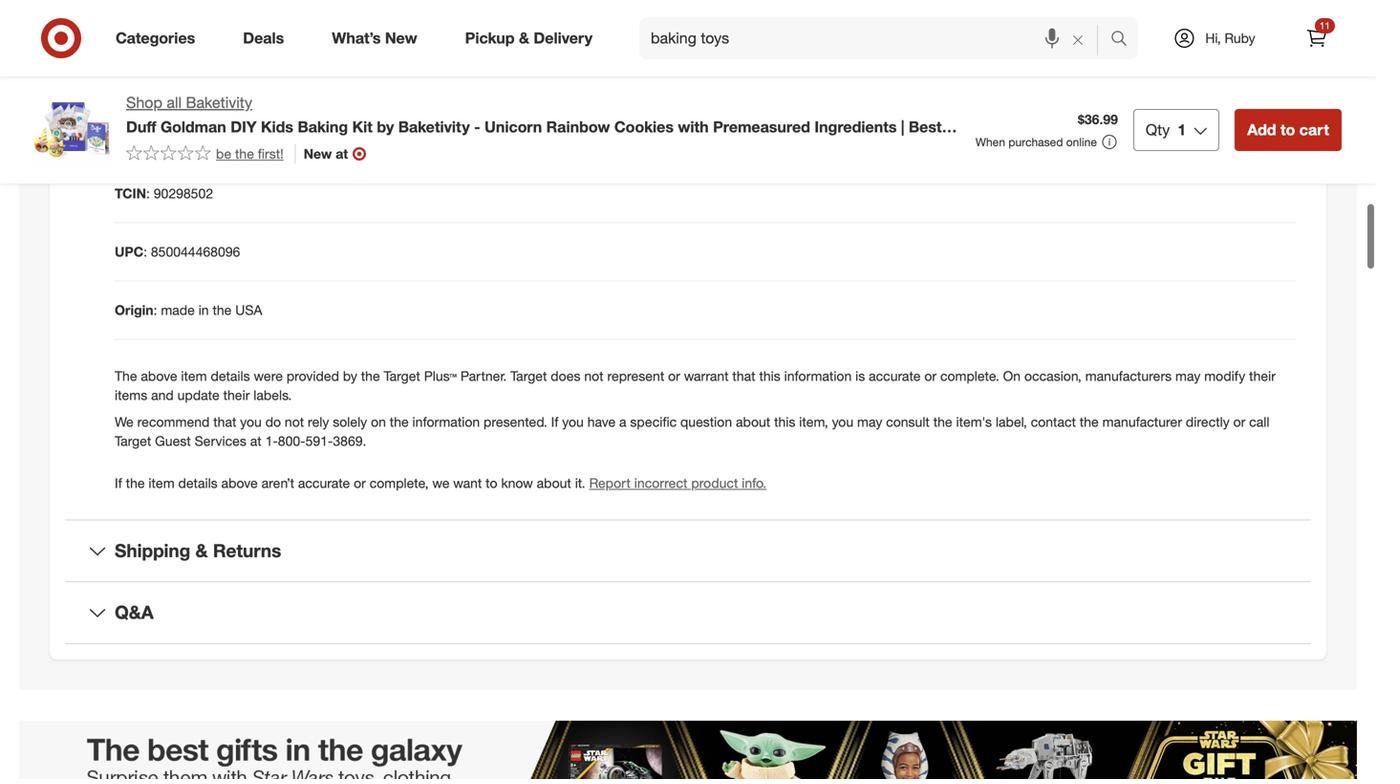 Task type: describe. For each thing, give the bounding box(es) containing it.
fun
[[177, 137, 204, 155]]

aren't
[[262, 475, 295, 491]]

add
[[1248, 120, 1277, 139]]

a
[[620, 413, 627, 430]]

the down we
[[126, 475, 145, 491]]

we recommend that you do not rely solely on the information presented. if you have a specific question about this item, you may consult the item's label, contact the manufacturer directly or call target guest services at 1-800-591-3869.
[[115, 413, 1270, 449]]

cart
[[1300, 120, 1330, 139]]

were
[[254, 368, 283, 384]]

800-
[[278, 433, 306, 449]]

product
[[692, 475, 739, 491]]

represent
[[608, 368, 665, 384]]

tcin
[[115, 185, 146, 202]]

or left complete,
[[354, 475, 366, 491]]

pickup & delivery link
[[449, 17, 617, 59]]

0 vertical spatial at
[[336, 145, 348, 162]]

target inside we recommend that you do not rely solely on the information presented. if you have a specific question about this item, you may consult the item's label, contact the manufacturer directly or call target guest services at 1-800-591-3869.
[[115, 433, 151, 449]]

activity
[[208, 137, 263, 155]]

new at
[[304, 145, 348, 162]]

or inside we recommend that you do not rely solely on the information presented. if you have a specific question about this item, you may consult the item's label, contact the manufacturer directly or call target guest services at 1-800-591-3869.
[[1234, 413, 1246, 430]]

kids
[[261, 117, 294, 136]]

hi,
[[1206, 30, 1222, 46]]

update
[[177, 387, 220, 403]]

the left the item's
[[934, 413, 953, 430]]

or left the complete.
[[925, 368, 937, 384]]

2 you from the left
[[563, 413, 584, 430]]

may inside we recommend that you do not rely solely on the information presented. if you have a specific question about this item, you may consult the item's label, contact the manufacturer directly or call target guest services at 1-800-591-3869.
[[858, 413, 883, 430]]

item for above
[[181, 368, 207, 384]]

manufacturer
[[1103, 413, 1183, 430]]

with
[[678, 117, 709, 136]]

know
[[501, 475, 533, 491]]

cookies
[[615, 117, 674, 136]]

11
[[1320, 20, 1331, 32]]

presented.
[[484, 413, 548, 430]]

information inside we recommend that you do not rely solely on the information presented. if you have a specific question about this item, you may consult the item's label, contact the manufacturer directly or call target guest services at 1-800-591-3869.
[[413, 413, 480, 430]]

about inside we recommend that you do not rely solely on the information presented. if you have a specific question about this item, you may consult the item's label, contact the manufacturer directly or call target guest services at 1-800-591-3869.
[[736, 413, 771, 430]]

add to cart
[[1248, 120, 1330, 139]]

items
[[115, 387, 147, 403]]

what's new link
[[316, 17, 441, 59]]

be the first! link
[[126, 144, 284, 163]]

3 you from the left
[[832, 413, 854, 430]]

or left warrant
[[669, 368, 681, 384]]

at inside we recommend that you do not rely solely on the information presented. if you have a specific question about this item, you may consult the item's label, contact the manufacturer directly or call target guest services at 1-800-591-3869.
[[250, 433, 262, 449]]

1
[[1178, 120, 1187, 139]]

made
[[161, 302, 195, 318]]

used
[[238, 127, 270, 143]]

the down 'used'
[[235, 145, 254, 162]]

qty 1
[[1146, 120, 1187, 139]]

focus:
[[194, 68, 236, 85]]

plus™
[[424, 368, 457, 384]]

duff
[[126, 117, 156, 136]]

is
[[856, 368, 866, 384]]

report incorrect product info. button
[[590, 474, 767, 493]]

what's
[[332, 29, 381, 47]]

categories
[[116, 29, 195, 47]]

pickup & delivery
[[465, 29, 593, 47]]

What can we help you find? suggestions appear below search field
[[640, 17, 1116, 59]]

manufacturers
[[1086, 368, 1172, 384]]

this inside we recommend that you do not rely solely on the information presented. if you have a specific question about this item, you may consult the item's label, contact the manufacturer directly or call target guest services at 1-800-591-3869.
[[775, 413, 796, 430]]

search
[[1103, 31, 1149, 49]]

1 horizontal spatial target
[[384, 368, 421, 384]]

unicorn
[[485, 117, 542, 136]]

& for pickup
[[519, 29, 530, 47]]

: for upc
[[144, 243, 147, 260]]

premeasured
[[713, 117, 811, 136]]

by inside "shop all baketivity duff goldman diy kids baking kit by baketivity - unicorn rainbow cookies with premeasured ingredients | best family fun activity cookie making kit"
[[377, 117, 394, 136]]

shop all baketivity duff goldman diy kids baking kit by baketivity - unicorn rainbow cookies with premeasured ingredients | best family fun activity cookie making kit
[[126, 93, 942, 155]]

information inside the above item details were provided by the target plus™ partner. target does not represent or warrant that this information is accurate or complete. on occasion, manufacturers may modify their items and update their labels.
[[785, 368, 852, 384]]

recommend
[[137, 413, 210, 430]]

creativity
[[240, 68, 296, 85]]

if the item details above aren't accurate or complete, we want to know about it. report incorrect product info.
[[115, 475, 767, 491]]

item for the
[[149, 475, 175, 491]]

consult
[[887, 413, 930, 430]]

label,
[[996, 413, 1028, 430]]

goldman
[[161, 117, 226, 136]]

0 horizontal spatial accurate
[[298, 475, 350, 491]]

qty
[[1146, 120, 1171, 139]]

that inside the above item details were provided by the target plus™ partner. target does not represent or warrant that this information is accurate or complete. on occasion, manufacturers may modify their items and update their labels.
[[733, 368, 756, 384]]

deals link
[[227, 17, 308, 59]]

shipping
[[115, 540, 191, 562]]

1 horizontal spatial kit
[[380, 137, 400, 155]]

hi, ruby
[[1206, 30, 1256, 46]]

this inside the above item details were provided by the target plus™ partner. target does not represent or warrant that this information is accurate or complete. on occasion, manufacturers may modify their items and update their labels.
[[760, 368, 781, 384]]

complete,
[[370, 475, 429, 491]]

by inside the above item details were provided by the target plus™ partner. target does not represent or warrant that this information is accurate or complete. on occasion, manufacturers may modify their items and update their labels.
[[343, 368, 358, 384]]

on
[[1004, 368, 1021, 384]]

want
[[454, 475, 482, 491]]

search button
[[1103, 17, 1149, 63]]

partner.
[[461, 368, 507, 384]]

1 horizontal spatial above
[[221, 475, 258, 491]]

making
[[322, 137, 376, 155]]

contact
[[1032, 413, 1077, 430]]

: for tcin
[[146, 185, 150, 202]]

best
[[909, 117, 942, 136]]

: for origin
[[154, 302, 157, 318]]

be the first!
[[216, 145, 284, 162]]

not inside the above item details were provided by the target plus™ partner. target does not represent or warrant that this information is accurate or complete. on occasion, manufacturers may modify their items and update their labels.
[[585, 368, 604, 384]]

we
[[433, 475, 450, 491]]

that inside we recommend that you do not rely solely on the information presented. if you have a specific question about this item, you may consult the item's label, contact the manufacturer directly or call target guest services at 1-800-591-3869.
[[213, 413, 237, 430]]

educational focus: creativity
[[115, 68, 296, 85]]



Task type: vqa. For each thing, say whether or not it's contained in the screenshot.
the rightmost above
yes



Task type: locate. For each thing, give the bounding box(es) containing it.
0 horizontal spatial item
[[149, 475, 175, 491]]

: left 90298502 at the top of the page
[[146, 185, 150, 202]]

1 horizontal spatial baketivity
[[398, 117, 470, 136]]

upc
[[115, 243, 144, 260]]

0 vertical spatial new
[[385, 29, 418, 47]]

0 vertical spatial information
[[785, 368, 852, 384]]

& right "pickup"
[[519, 29, 530, 47]]

the above item details were provided by the target plus™ partner. target does not represent or warrant that this information is accurate or complete. on occasion, manufacturers may modify their items and update their labels.
[[115, 368, 1277, 403]]

& left returns
[[196, 540, 208, 562]]

at down baking
[[336, 145, 348, 162]]

the
[[235, 145, 254, 162], [213, 302, 232, 318], [361, 368, 380, 384], [390, 413, 409, 430], [934, 413, 953, 430], [1080, 413, 1099, 430], [126, 475, 145, 491]]

1 vertical spatial about
[[537, 475, 572, 491]]

: left the 850044468096
[[144, 243, 147, 260]]

1 vertical spatial that
[[213, 413, 237, 430]]

1 vertical spatial this
[[775, 413, 796, 430]]

0 vertical spatial :
[[146, 185, 150, 202]]

you left have
[[563, 413, 584, 430]]

about left it.
[[537, 475, 572, 491]]

accurate down 591-
[[298, 475, 350, 491]]

specific
[[631, 413, 677, 430]]

returns
[[213, 540, 281, 562]]

to right want
[[486, 475, 498, 491]]

to
[[1281, 120, 1296, 139], [486, 475, 498, 491]]

0 horizontal spatial their
[[223, 387, 250, 403]]

-
[[474, 117, 481, 136]]

above up the and
[[141, 368, 177, 384]]

1 horizontal spatial &
[[519, 29, 530, 47]]

this right warrant
[[760, 368, 781, 384]]

& for shipping
[[196, 540, 208, 562]]

may left consult
[[858, 413, 883, 430]]

0 vertical spatial by
[[377, 117, 394, 136]]

may inside the above item details were provided by the target plus™ partner. target does not represent or warrant that this information is accurate or complete. on occasion, manufacturers may modify their items and update their labels.
[[1176, 368, 1201, 384]]

incorrect
[[635, 475, 688, 491]]

we
[[115, 413, 134, 430]]

when
[[976, 135, 1006, 149]]

1 horizontal spatial to
[[1281, 120, 1296, 139]]

0 vertical spatial may
[[1176, 368, 1201, 384]]

above left aren't
[[221, 475, 258, 491]]

item inside the above item details were provided by the target plus™ partner. target does not represent or warrant that this information is accurate or complete. on occasion, manufacturers may modify their items and update their labels.
[[181, 368, 207, 384]]

warrant
[[684, 368, 729, 384]]

does
[[551, 368, 581, 384]]

accurate right is
[[869, 368, 921, 384]]

1 vertical spatial at
[[250, 433, 262, 449]]

about
[[736, 413, 771, 430], [537, 475, 572, 491]]

item down guest
[[149, 475, 175, 491]]

the right contact
[[1080, 413, 1099, 430]]

all
[[167, 93, 182, 112]]

rely
[[308, 413, 329, 430]]

battery: no battery used
[[115, 127, 270, 143]]

$36.99
[[1079, 111, 1119, 128]]

may left 'modify'
[[1176, 368, 1201, 384]]

0 horizontal spatial you
[[240, 413, 262, 430]]

have
[[588, 413, 616, 430]]

origin : made in the usa
[[115, 302, 262, 318]]

1 horizontal spatial if
[[551, 413, 559, 430]]

1 vertical spatial new
[[304, 145, 332, 162]]

services
[[195, 433, 247, 449]]

usa
[[235, 302, 262, 318]]

0 vertical spatial this
[[760, 368, 781, 384]]

you right item,
[[832, 413, 854, 430]]

this left item,
[[775, 413, 796, 430]]

: left made
[[154, 302, 157, 318]]

1 vertical spatial baketivity
[[398, 117, 470, 136]]

0 vertical spatial accurate
[[869, 368, 921, 384]]

1 vertical spatial accurate
[[298, 475, 350, 491]]

1 vertical spatial their
[[223, 387, 250, 403]]

question
[[681, 413, 733, 430]]

1 horizontal spatial about
[[736, 413, 771, 430]]

2 horizontal spatial you
[[832, 413, 854, 430]]

in
[[199, 302, 209, 318]]

may
[[1176, 368, 1201, 384], [858, 413, 883, 430]]

labels.
[[254, 387, 292, 403]]

0 horizontal spatial information
[[413, 413, 480, 430]]

0 vertical spatial if
[[551, 413, 559, 430]]

item
[[181, 368, 207, 384], [149, 475, 175, 491]]

the up on
[[361, 368, 380, 384]]

you left do
[[240, 413, 262, 430]]

0 vertical spatial above
[[141, 368, 177, 384]]

0 horizontal spatial if
[[115, 475, 122, 491]]

baketivity down focus: at the left top
[[186, 93, 252, 112]]

no
[[169, 127, 187, 143]]

1 horizontal spatial that
[[733, 368, 756, 384]]

above
[[141, 368, 177, 384], [221, 475, 258, 491]]

0 vertical spatial about
[[736, 413, 771, 430]]

ingredients
[[815, 117, 897, 136]]

details for above
[[178, 475, 218, 491]]

categories link
[[99, 17, 219, 59]]

the right in
[[213, 302, 232, 318]]

family
[[126, 137, 173, 155]]

2 vertical spatial :
[[154, 302, 157, 318]]

target left plus™
[[384, 368, 421, 384]]

1 horizontal spatial item
[[181, 368, 207, 384]]

by right provided
[[343, 368, 358, 384]]

|
[[902, 117, 905, 136]]

details up the update
[[211, 368, 250, 384]]

&
[[519, 29, 530, 47], [196, 540, 208, 562]]

kit right making
[[380, 137, 400, 155]]

0 horizontal spatial may
[[858, 413, 883, 430]]

1 horizontal spatial new
[[385, 29, 418, 47]]

1 horizontal spatial their
[[1250, 368, 1277, 384]]

battery
[[190, 127, 234, 143]]

0 horizontal spatial about
[[537, 475, 572, 491]]

complete.
[[941, 368, 1000, 384]]

0 vertical spatial &
[[519, 29, 530, 47]]

0 vertical spatial their
[[1250, 368, 1277, 384]]

shipping & returns
[[115, 540, 281, 562]]

1 horizontal spatial accurate
[[869, 368, 921, 384]]

1 vertical spatial by
[[343, 368, 358, 384]]

or left call
[[1234, 413, 1246, 430]]

q&a button
[[65, 582, 1312, 643]]

at left 1-
[[250, 433, 262, 449]]

delivery
[[534, 29, 593, 47]]

by right baking
[[377, 117, 394, 136]]

not inside we recommend that you do not rely solely on the information presented. if you have a specific question about this item, you may consult the item's label, contact the manufacturer directly or call target guest services at 1-800-591-3869.
[[285, 413, 304, 430]]

1 vertical spatial not
[[285, 413, 304, 430]]

to inside button
[[1281, 120, 1296, 139]]

what's new
[[332, 29, 418, 47]]

ruby
[[1225, 30, 1256, 46]]

and
[[151, 387, 174, 403]]

1 vertical spatial &
[[196, 540, 208, 562]]

1 vertical spatial if
[[115, 475, 122, 491]]

the right on
[[390, 413, 409, 430]]

their right 'modify'
[[1250, 368, 1277, 384]]

q&a
[[115, 602, 154, 624]]

1 vertical spatial details
[[178, 475, 218, 491]]

directly
[[1187, 413, 1230, 430]]

0 horizontal spatial baketivity
[[186, 93, 252, 112]]

baketivity
[[186, 93, 252, 112], [398, 117, 470, 136]]

1 vertical spatial :
[[144, 243, 147, 260]]

591-
[[306, 433, 333, 449]]

not up 800-
[[285, 413, 304, 430]]

new down baking
[[304, 145, 332, 162]]

the inside the above item details were provided by the target plus™ partner. target does not represent or warrant that this information is accurate or complete. on occasion, manufacturers may modify their items and update their labels.
[[361, 368, 380, 384]]

2 horizontal spatial target
[[511, 368, 547, 384]]

0 vertical spatial not
[[585, 368, 604, 384]]

that right warrant
[[733, 368, 756, 384]]

1 vertical spatial item
[[149, 475, 175, 491]]

upc : 850044468096
[[115, 243, 240, 260]]

if inside we recommend that you do not rely solely on the information presented. if you have a specific question about this item, you may consult the item's label, contact the manufacturer directly or call target guest services at 1-800-591-3869.
[[551, 413, 559, 430]]

call
[[1250, 413, 1270, 430]]

0 horizontal spatial not
[[285, 413, 304, 430]]

details for were
[[211, 368, 250, 384]]

0 vertical spatial baketivity
[[186, 93, 252, 112]]

item's
[[957, 413, 993, 430]]

1 vertical spatial information
[[413, 413, 480, 430]]

not
[[585, 368, 604, 384], [285, 413, 304, 430]]

0 horizontal spatial new
[[304, 145, 332, 162]]

information
[[785, 368, 852, 384], [413, 413, 480, 430]]

target left does
[[511, 368, 547, 384]]

image of duff goldman diy kids baking kit by baketivity - unicorn rainbow cookies with premeasured ingredients | best family fun activity cookie making kit image
[[34, 92, 111, 168]]

by
[[377, 117, 394, 136], [343, 368, 358, 384]]

1 horizontal spatial not
[[585, 368, 604, 384]]

0 horizontal spatial &
[[196, 540, 208, 562]]

1 horizontal spatial at
[[336, 145, 348, 162]]

above inside the above item details were provided by the target plus™ partner. target does not represent or warrant that this information is accurate or complete. on occasion, manufacturers may modify their items and update their labels.
[[141, 368, 177, 384]]

accurate inside the above item details were provided by the target plus™ partner. target does not represent or warrant that this information is accurate or complete. on occasion, manufacturers may modify their items and update their labels.
[[869, 368, 921, 384]]

educational
[[115, 68, 190, 85]]

& inside dropdown button
[[196, 540, 208, 562]]

0 horizontal spatial kit
[[352, 117, 373, 136]]

0 horizontal spatial by
[[343, 368, 358, 384]]

target
[[384, 368, 421, 384], [511, 368, 547, 384], [115, 433, 151, 449]]

on
[[371, 413, 386, 430]]

1 horizontal spatial you
[[563, 413, 584, 430]]

accurate
[[869, 368, 921, 384], [298, 475, 350, 491]]

baking
[[298, 117, 348, 136]]

purchased
[[1009, 135, 1064, 149]]

diy
[[231, 117, 257, 136]]

pickup
[[465, 29, 515, 47]]

1 horizontal spatial by
[[377, 117, 394, 136]]

850044468096
[[151, 243, 240, 260]]

0 vertical spatial to
[[1281, 120, 1296, 139]]

information down plus™
[[413, 413, 480, 430]]

item,
[[800, 413, 829, 430]]

0 horizontal spatial target
[[115, 433, 151, 449]]

that up services
[[213, 413, 237, 430]]

0 horizontal spatial above
[[141, 368, 177, 384]]

occasion,
[[1025, 368, 1082, 384]]

0 vertical spatial item
[[181, 368, 207, 384]]

1 horizontal spatial information
[[785, 368, 852, 384]]

report
[[590, 475, 631, 491]]

to right add
[[1281, 120, 1296, 139]]

if
[[551, 413, 559, 430], [115, 475, 122, 491]]

new right what's
[[385, 29, 418, 47]]

information left is
[[785, 368, 852, 384]]

not right does
[[585, 368, 604, 384]]

cookie
[[267, 137, 318, 155]]

their left labels.
[[223, 387, 250, 403]]

0 vertical spatial details
[[211, 368, 250, 384]]

1 horizontal spatial may
[[1176, 368, 1201, 384]]

baketivity left -
[[398, 117, 470, 136]]

about right question
[[736, 413, 771, 430]]

shop
[[126, 93, 163, 112]]

rainbow
[[547, 117, 610, 136]]

1 vertical spatial to
[[486, 475, 498, 491]]

if down we
[[115, 475, 122, 491]]

details inside the above item details were provided by the target plus™ partner. target does not represent or warrant that this information is accurate or complete. on occasion, manufacturers may modify their items and update their labels.
[[211, 368, 250, 384]]

0 horizontal spatial to
[[486, 475, 498, 491]]

it.
[[575, 475, 586, 491]]

0 vertical spatial that
[[733, 368, 756, 384]]

0 horizontal spatial at
[[250, 433, 262, 449]]

kit up making
[[352, 117, 373, 136]]

1 vertical spatial may
[[858, 413, 883, 430]]

tcin : 90298502
[[115, 185, 213, 202]]

target down we
[[115, 433, 151, 449]]

advertisement region
[[19, 721, 1358, 779]]

info.
[[742, 475, 767, 491]]

1 vertical spatial above
[[221, 475, 258, 491]]

solely
[[333, 413, 367, 430]]

details down services
[[178, 475, 218, 491]]

item up the update
[[181, 368, 207, 384]]

0 horizontal spatial that
[[213, 413, 237, 430]]

1 you from the left
[[240, 413, 262, 430]]

if right presented.
[[551, 413, 559, 430]]



